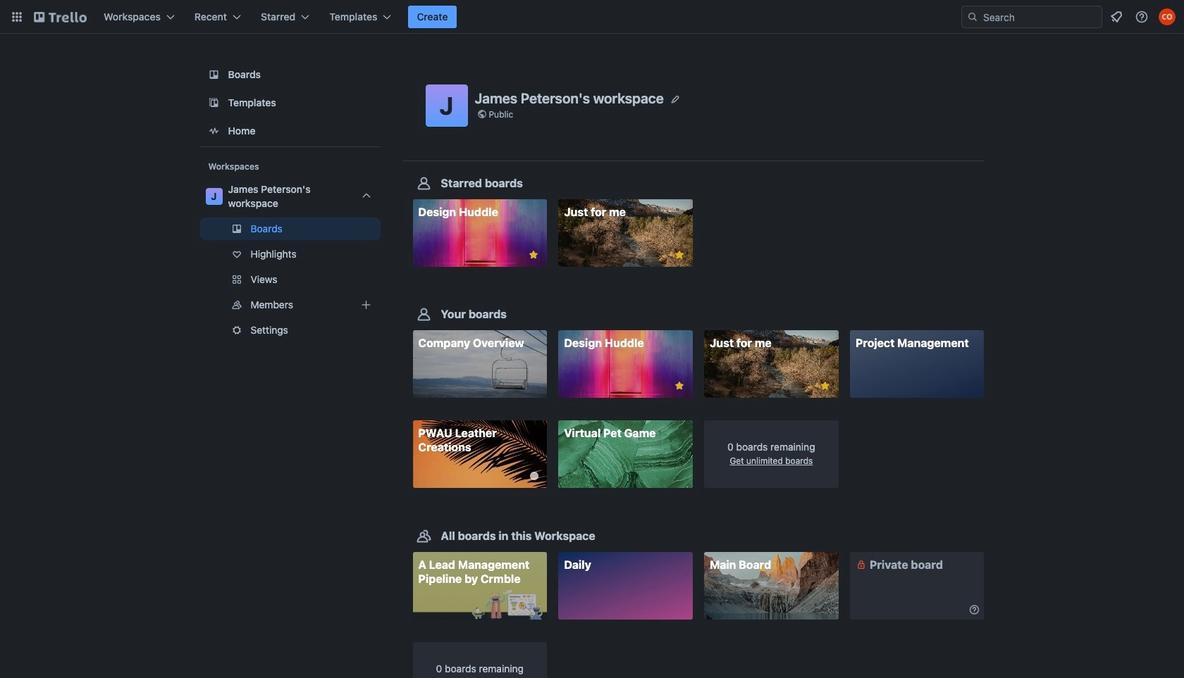 Task type: describe. For each thing, give the bounding box(es) containing it.
search image
[[967, 11, 978, 23]]

add image
[[358, 297, 375, 314]]

2 click to unstar this board. it will be removed from your starred list. image from the top
[[673, 380, 686, 393]]

0 horizontal spatial click to unstar this board. it will be removed from your starred list. image
[[527, 249, 540, 262]]

1 click to unstar this board. it will be removed from your starred list. image from the top
[[673, 249, 686, 262]]

1 horizontal spatial click to unstar this board. it will be removed from your starred list. image
[[819, 380, 832, 393]]

board image
[[205, 66, 222, 83]]

template board image
[[205, 94, 222, 111]]

back to home image
[[34, 6, 87, 28]]

christina overa (christinaovera) image
[[1159, 8, 1176, 25]]



Task type: locate. For each thing, give the bounding box(es) containing it.
1 vertical spatial click to unstar this board. it will be removed from your starred list. image
[[673, 380, 686, 393]]

1 horizontal spatial sm image
[[968, 603, 982, 617]]

sm image
[[854, 558, 868, 572], [968, 603, 982, 617]]

open information menu image
[[1135, 10, 1149, 24]]

0 vertical spatial sm image
[[854, 558, 868, 572]]

home image
[[205, 123, 222, 140]]

1 vertical spatial sm image
[[968, 603, 982, 617]]

click to unstar this board. it will be removed from your starred list. image
[[527, 249, 540, 262], [819, 380, 832, 393]]

1 vertical spatial click to unstar this board. it will be removed from your starred list. image
[[819, 380, 832, 393]]

0 vertical spatial click to unstar this board. it will be removed from your starred list. image
[[673, 249, 686, 262]]

primary element
[[0, 0, 1184, 34]]

0 horizontal spatial sm image
[[854, 558, 868, 572]]

0 vertical spatial click to unstar this board. it will be removed from your starred list. image
[[527, 249, 540, 262]]

there is new activity on this board. image
[[530, 473, 539, 481]]

Search field
[[978, 7, 1102, 27]]

click to unstar this board. it will be removed from your starred list. image
[[673, 249, 686, 262], [673, 380, 686, 393]]

0 notifications image
[[1108, 8, 1125, 25]]



Task type: vqa. For each thing, say whether or not it's contained in the screenshot.
Jul 10, 2018
no



